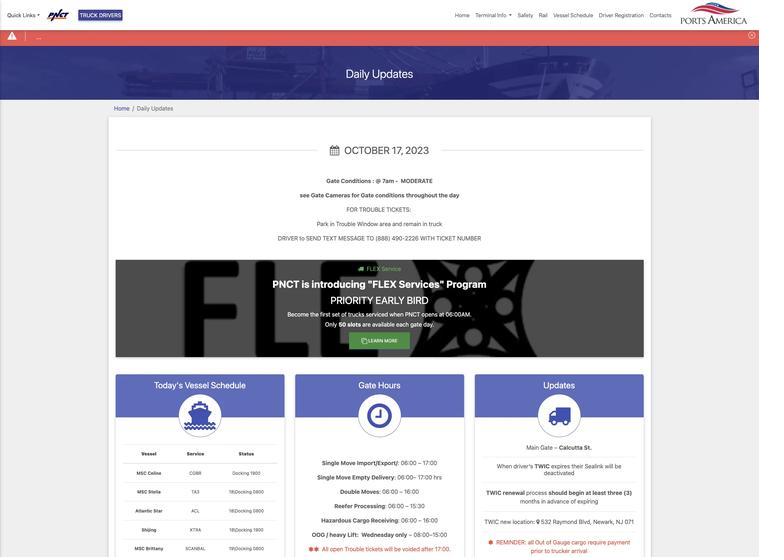 Task type: vqa. For each thing, say whether or not it's contained in the screenshot.


Task type: describe. For each thing, give the bounding box(es) containing it.
(888)
[[376, 235, 391, 242]]

18\docking for ta3
[[229, 490, 252, 495]]

conditions
[[341, 178, 371, 184]]

opens
[[422, 312, 438, 318]]

1 horizontal spatial in
[[423, 221, 428, 227]]

flex service
[[365, 266, 401, 272]]

2 horizontal spatial updates
[[544, 381, 575, 391]]

1 vertical spatial home
[[114, 105, 130, 112]]

1 vertical spatial daily updates
[[137, 105, 173, 112]]

move for import/export/
[[341, 460, 356, 467]]

xtra
[[190, 528, 201, 533]]

17:00 for –
[[423, 460, 437, 467]]

gate right 'main'
[[541, 445, 553, 451]]

hazardous
[[321, 518, 352, 524]]

trouble for in
[[336, 221, 356, 227]]

all open trouble tickets will be voided after 17:00.
[[321, 547, 451, 553]]

voided
[[403, 547, 420, 553]]

50
[[339, 322, 346, 328]]

twic new location:
[[485, 520, 537, 526]]

1 vertical spatial updates
[[151, 105, 173, 112]]

0 vertical spatial schedule
[[571, 12, 594, 18]]

driver registration link
[[597, 8, 647, 22]]

0800 for scanbal
[[253, 547, 264, 552]]

expiring
[[578, 499, 599, 506]]

vessel for vessel
[[141, 452, 157, 457]]

17:00.
[[435, 547, 451, 553]]

drivers
[[99, 12, 121, 18]]

vessel for vessel schedule
[[554, 12, 569, 18]]

06:00 up ~
[[401, 518, 417, 524]]

advance
[[548, 499, 570, 506]]

driver
[[599, 12, 614, 18]]

: up the 06:00– at the bottom right of the page
[[398, 460, 400, 467]]

all
[[528, 540, 534, 546]]

truck drivers
[[80, 12, 121, 18]]

twic renewal process should begin  at least three (3) months in advance of expiring
[[487, 490, 633, 506]]

sealink
[[585, 464, 604, 470]]

set
[[332, 312, 340, 318]]

(3)
[[624, 490, 633, 497]]

oog / heavy lift:  wednesday only ~ 08:00–15:00
[[312, 532, 447, 539]]

at inside the become the first set of trucks serviced when pnct opens at 06:00am. only 50 slots are available each gate day.
[[439, 312, 444, 318]]

new
[[501, 520, 511, 526]]

move for empty
[[336, 475, 351, 481]]

are
[[363, 322, 371, 328]]

0800 for acl
[[253, 509, 264, 514]]

0 vertical spatial daily
[[346, 67, 370, 80]]

scanbal
[[186, 547, 206, 552]]

serviced
[[366, 312, 388, 318]]

their
[[572, 464, 584, 470]]

0 horizontal spatial will
[[385, 547, 393, 553]]

should
[[549, 490, 568, 497]]

acl
[[191, 509, 200, 514]]

be inside 'expires their sealink will be deactivated'
[[615, 464, 622, 470]]

expires
[[552, 464, 570, 470]]

when
[[390, 312, 404, 318]]

calcutta
[[559, 445, 583, 451]]

19\docking
[[229, 547, 252, 552]]

0 horizontal spatial in
[[330, 221, 335, 227]]

single move import/export/ : 06:00 – 17:00
[[322, 460, 437, 467]]

0 vertical spatial updates
[[372, 67, 413, 80]]

0 horizontal spatial be
[[394, 547, 401, 553]]

terminal info link
[[473, 8, 515, 22]]

main
[[527, 445, 539, 451]]

moves
[[361, 489, 379, 496]]

: left the 06:00– at the bottom right of the page
[[395, 475, 396, 481]]

truck
[[429, 221, 442, 227]]

gate left hours
[[359, 381, 377, 391]]

tickets
[[366, 547, 383, 553]]

oog
[[312, 532, 325, 539]]

532 raymond blvd, newark, nj 071
[[541, 520, 634, 526]]

celine
[[148, 471, 161, 477]]

each
[[396, 322, 409, 328]]

1 horizontal spatial daily updates
[[346, 67, 413, 80]]

blvd,
[[579, 520, 592, 526]]

remain
[[404, 221, 421, 227]]

0 vertical spatial home link
[[453, 8, 473, 22]]

msc stella
[[137, 490, 161, 495]]

priority early bird
[[331, 295, 429, 306]]

clone image
[[362, 338, 367, 344]]

park
[[317, 221, 329, 227]]

gate up cameras at top left
[[327, 178, 340, 184]]

trucker
[[552, 549, 570, 555]]

links
[[23, 12, 36, 18]]

status
[[239, 452, 254, 457]]

require
[[588, 540, 606, 546]]

message
[[339, 235, 365, 242]]

06:00 down the delivery
[[383, 489, 398, 496]]

@
[[376, 178, 381, 184]]

twic for new
[[485, 520, 499, 526]]

: up only
[[398, 518, 400, 524]]

quick
[[7, 12, 21, 18]]

06:00 up the 06:00– at the bottom right of the page
[[401, 460, 417, 467]]

deactivated
[[544, 471, 575, 477]]

calendar image
[[330, 146, 340, 156]]

0 horizontal spatial home link
[[114, 105, 130, 112]]

park in trouble window area and remain in truck
[[317, 221, 442, 227]]

window
[[357, 221, 378, 227]]

tickets:
[[387, 207, 411, 213]]

0 vertical spatial to
[[300, 235, 305, 242]]

safety
[[518, 12, 534, 18]]

18\docking 1900
[[229, 528, 264, 533]]

truck image
[[358, 266, 364, 272]]

15:30
[[410, 504, 425, 510]]

october 17, 2023
[[342, 144, 429, 156]]

gauge
[[553, 540, 570, 546]]

cargo
[[353, 518, 370, 524]]

nj
[[616, 520, 624, 526]]

moderate
[[401, 178, 433, 184]]

double moves : 06:00 – 16:00
[[340, 489, 419, 496]]

quick links
[[7, 12, 36, 18]]

17,
[[392, 144, 403, 156]]

490-
[[392, 235, 405, 242]]

process
[[527, 490, 547, 497]]

the inside the become the first set of trucks serviced when pnct opens at 06:00am. only 50 slots are available each gate day.
[[310, 312, 319, 318]]

msc celine
[[137, 471, 161, 477]]

071
[[625, 520, 634, 526]]

msc brittany
[[135, 547, 163, 552]]

learn
[[369, 339, 383, 344]]

text
[[323, 235, 337, 242]]

priority
[[331, 295, 374, 306]]

october
[[345, 144, 390, 156]]

truck drivers link
[[78, 10, 123, 21]]

0 vertical spatial twic
[[535, 464, 550, 470]]

17:00 for 06:00–
[[418, 475, 432, 481]]

single for single move import/export/ : 06:00 – 17:00
[[322, 460, 340, 467]]

single for single move empty delivery : 06:00– 17:00 hrs
[[317, 475, 335, 481]]

driver to send text message to (888) 490-2226 with ticket number
[[278, 235, 481, 242]]

reminder:
[[497, 540, 527, 546]]



Task type: locate. For each thing, give the bounding box(es) containing it.
the left first
[[310, 312, 319, 318]]

quick links link
[[7, 11, 40, 19]]

msc left brittany
[[135, 547, 145, 552]]

msc for msc brittany
[[135, 547, 145, 552]]

conditions
[[376, 192, 405, 199]]

1 vertical spatial trouble
[[345, 547, 364, 553]]

0 vertical spatial 17:00
[[423, 460, 437, 467]]

will
[[605, 464, 614, 470], [385, 547, 393, 553]]

1 18\docking 0800 from the top
[[229, 490, 264, 495]]

1 vertical spatial service
[[187, 452, 204, 457]]

... alert
[[0, 26, 760, 46]]

1 vertical spatial pnct
[[405, 312, 420, 318]]

1 vertical spatial 17:00
[[418, 475, 432, 481]]

three
[[608, 490, 623, 497]]

be right sealink
[[615, 464, 622, 470]]

2 horizontal spatial of
[[571, 499, 576, 506]]

0 horizontal spatial home
[[114, 105, 130, 112]]

0 vertical spatial pnct
[[273, 278, 300, 290]]

vessel up msc celine
[[141, 452, 157, 457]]

introducing
[[312, 278, 366, 290]]

0800 right the 19\docking
[[253, 547, 264, 552]]

18\docking 0800 up 18\docking 1900
[[229, 509, 264, 514]]

after
[[422, 547, 434, 553]]

... link
[[36, 33, 41, 41]]

trouble for open
[[345, 547, 364, 553]]

0 horizontal spatial to
[[300, 235, 305, 242]]

is
[[302, 278, 310, 290]]

1 vertical spatial daily
[[137, 105, 150, 112]]

1 vertical spatial of
[[571, 499, 576, 506]]

0 vertical spatial 18\docking
[[229, 490, 252, 495]]

delivery
[[372, 475, 395, 481]]

0 vertical spatial of
[[342, 312, 347, 318]]

double
[[340, 489, 360, 496]]

cargo
[[572, 540, 587, 546]]

18\docking up 18\docking 1900
[[229, 509, 252, 514]]

1 vertical spatial move
[[336, 475, 351, 481]]

schedule
[[571, 12, 594, 18], [211, 381, 246, 391]]

0 horizontal spatial daily
[[137, 105, 150, 112]]

atlantic
[[135, 509, 152, 514]]

gate
[[327, 178, 340, 184], [311, 192, 324, 199], [361, 192, 374, 199], [359, 381, 377, 391], [541, 445, 553, 451]]

1 horizontal spatial the
[[439, 192, 448, 199]]

in down process
[[542, 499, 546, 506]]

1 horizontal spatial schedule
[[571, 12, 594, 18]]

cameras
[[326, 192, 350, 199]]

see gate cameras for gate conditions throughout the day
[[300, 192, 460, 199]]

2 18\docking 0800 from the top
[[229, 509, 264, 514]]

shijing
[[142, 528, 156, 533]]

18\docking up the 19\docking
[[229, 528, 252, 533]]

will right sealink
[[605, 464, 614, 470]]

1 vertical spatial 18\docking 0800
[[229, 509, 264, 514]]

in inside twic renewal process should begin  at least three (3) months in advance of expiring
[[542, 499, 546, 506]]

18\docking 0800 for acl
[[229, 509, 264, 514]]

1 horizontal spatial be
[[615, 464, 622, 470]]

pnct
[[273, 278, 300, 290], [405, 312, 420, 318]]

to inside reminder: all out of gauge cargo require payment prior to trucker arrival
[[545, 549, 550, 555]]

06:00
[[401, 460, 417, 467], [383, 489, 398, 496], [388, 504, 404, 510], [401, 518, 417, 524]]

1 horizontal spatial 16:00
[[423, 518, 438, 524]]

pnct inside the become the first set of trucks serviced when pnct opens at 06:00am. only 50 slots are available each gate day.
[[405, 312, 420, 318]]

1 horizontal spatial of
[[547, 540, 552, 546]]

16:00 down the 06:00– at the bottom right of the page
[[404, 489, 419, 496]]

0 horizontal spatial schedule
[[211, 381, 246, 391]]

msc left stella in the left bottom of the page
[[137, 490, 147, 495]]

18\docking down docking
[[229, 490, 252, 495]]

1 horizontal spatial home link
[[453, 8, 473, 22]]

at up expiring
[[586, 490, 592, 497]]

of inside twic renewal process should begin  at least three (3) months in advance of expiring
[[571, 499, 576, 506]]

0 vertical spatial the
[[439, 192, 448, 199]]

location:
[[513, 520, 535, 526]]

to left send
[[300, 235, 305, 242]]

2 vertical spatial vessel
[[141, 452, 157, 457]]

0800 for ta3
[[253, 490, 264, 495]]

1 vertical spatial home link
[[114, 105, 130, 112]]

1 0800 from the top
[[253, 490, 264, 495]]

hazardous cargo receiving :  06:00 – 16:00
[[321, 518, 438, 524]]

flex
[[367, 266, 380, 272]]

learn more
[[369, 339, 398, 344]]

0 vertical spatial will
[[605, 464, 614, 470]]

out
[[536, 540, 545, 546]]

single move empty delivery : 06:00– 17:00 hrs
[[317, 475, 442, 481]]

~
[[409, 532, 412, 539]]

0 horizontal spatial service
[[187, 452, 204, 457]]

1 horizontal spatial vessel
[[185, 381, 209, 391]]

pnct left is
[[273, 278, 300, 290]]

0 vertical spatial 1900
[[250, 471, 261, 477]]

service up the cgbr
[[187, 452, 204, 457]]

1 horizontal spatial daily
[[346, 67, 370, 80]]

service up "flex
[[382, 266, 401, 272]]

0 vertical spatial 18\docking 0800
[[229, 490, 264, 495]]

learn more link
[[349, 333, 410, 350]]

twic left new on the right of the page
[[485, 520, 499, 526]]

reefer
[[335, 504, 353, 510]]

...
[[36, 34, 41, 40]]

1900 up 19\docking 0800
[[253, 528, 264, 533]]

18\docking
[[229, 490, 252, 495], [229, 509, 252, 514], [229, 528, 252, 533]]

0 horizontal spatial daily updates
[[137, 105, 173, 112]]

08:00–15:00
[[414, 532, 447, 539]]

1900 for docking 1900
[[250, 471, 261, 477]]

0 horizontal spatial of
[[342, 312, 347, 318]]

terminal info
[[476, 12, 507, 18]]

0 vertical spatial service
[[382, 266, 401, 272]]

1900 for 18\docking 1900
[[253, 528, 264, 533]]

1 horizontal spatial at
[[586, 490, 592, 497]]

gate right see
[[311, 192, 324, 199]]

for
[[352, 192, 360, 199]]

gate
[[411, 322, 422, 328]]

1 vertical spatial single
[[317, 475, 335, 481]]

rail
[[539, 12, 548, 18]]

move up empty
[[341, 460, 356, 467]]

the left day
[[439, 192, 448, 199]]

at inside twic renewal process should begin  at least three (3) months in advance of expiring
[[586, 490, 592, 497]]

1 vertical spatial the
[[310, 312, 319, 318]]

0 horizontal spatial pnct
[[273, 278, 300, 290]]

0 vertical spatial vessel
[[554, 12, 569, 18]]

twic up deactivated
[[535, 464, 550, 470]]

all
[[322, 547, 329, 553]]

0 vertical spatial single
[[322, 460, 340, 467]]

in right park
[[330, 221, 335, 227]]

st.
[[584, 445, 592, 451]]

16:00 up "08:00–15:00" on the bottom
[[423, 518, 438, 524]]

msc for msc celine
[[137, 471, 147, 477]]

will right 'tickets'
[[385, 547, 393, 553]]

contacts link
[[647, 8, 675, 22]]

06:00am.
[[446, 312, 472, 318]]

move up "double" at the bottom
[[336, 475, 351, 481]]

0 vertical spatial home
[[455, 12, 470, 18]]

2 horizontal spatial vessel
[[554, 12, 569, 18]]

3 0800 from the top
[[253, 547, 264, 552]]

available
[[372, 322, 395, 328]]

see
[[300, 192, 310, 199]]

empty
[[352, 475, 370, 481]]

1 vertical spatial schedule
[[211, 381, 246, 391]]

1 horizontal spatial pnct
[[405, 312, 420, 318]]

area
[[380, 221, 391, 227]]

become
[[288, 312, 309, 318]]

close image
[[749, 32, 756, 39]]

0 vertical spatial trouble
[[336, 221, 356, 227]]

twic inside twic renewal process should begin  at least three (3) months in advance of expiring
[[487, 490, 502, 497]]

day.
[[424, 322, 434, 328]]

1 horizontal spatial service
[[382, 266, 401, 272]]

to
[[300, 235, 305, 242], [545, 549, 550, 555]]

move
[[341, 460, 356, 467], [336, 475, 351, 481]]

of inside the become the first set of trucks serviced when pnct opens at 06:00am. only 50 slots are available each gate day.
[[342, 312, 347, 318]]

1900
[[250, 471, 261, 477], [253, 528, 264, 533]]

arrival
[[572, 549, 588, 555]]

begin
[[569, 490, 585, 497]]

import/export/
[[357, 460, 398, 467]]

expires their sealink will be deactivated
[[544, 464, 622, 477]]

vessel right rail
[[554, 12, 569, 18]]

stella
[[148, 490, 161, 495]]

1 vertical spatial msc
[[137, 490, 147, 495]]

0800 down docking 1900 at bottom
[[253, 490, 264, 495]]

0 horizontal spatial vessel
[[141, 452, 157, 457]]

twic for renewal
[[487, 490, 502, 497]]

prior
[[531, 549, 544, 555]]

at right opens at right bottom
[[439, 312, 444, 318]]

0 vertical spatial move
[[341, 460, 356, 467]]

reminder: all out of gauge cargo require payment prior to trucker arrival
[[497, 540, 631, 555]]

0 vertical spatial 16:00
[[404, 489, 419, 496]]

: left @
[[373, 178, 375, 184]]

of right set at the bottom left of the page
[[342, 312, 347, 318]]

1 vertical spatial 0800
[[253, 509, 264, 514]]

18\docking for xtra
[[229, 528, 252, 533]]

pnct is introducing "flex services" program
[[273, 278, 487, 290]]

19\docking 0800
[[229, 547, 264, 552]]

registration
[[615, 12, 644, 18]]

0 horizontal spatial updates
[[151, 105, 173, 112]]

trouble right open
[[345, 547, 364, 553]]

receiving
[[371, 518, 398, 524]]

today's vessel schedule
[[154, 381, 246, 391]]

in left truck
[[423, 221, 428, 227]]

1 vertical spatial 1900
[[253, 528, 264, 533]]

: up reefer processing : 06:00 – 15:30
[[379, 489, 381, 496]]

18\docking 0800 down docking 1900 at bottom
[[229, 490, 264, 495]]

become the first set of trucks serviced when pnct opens at 06:00am. only 50 slots are available each gate day.
[[288, 312, 472, 328]]

vessel
[[554, 12, 569, 18], [185, 381, 209, 391], [141, 452, 157, 457]]

gate right for
[[361, 192, 374, 199]]

msc left celine
[[137, 471, 147, 477]]

will inside 'expires their sealink will be deactivated'
[[605, 464, 614, 470]]

17:00
[[423, 460, 437, 467], [418, 475, 432, 481]]

docking
[[233, 471, 249, 477]]

1900 right docking
[[250, 471, 261, 477]]

1 vertical spatial twic
[[487, 490, 502, 497]]

of inside reminder: all out of gauge cargo require payment prior to trucker arrival
[[547, 540, 552, 546]]

2 vertical spatial 18\docking
[[229, 528, 252, 533]]

1 horizontal spatial home
[[455, 12, 470, 18]]

2 0800 from the top
[[253, 509, 264, 514]]

slots
[[348, 322, 361, 328]]

with
[[420, 235, 435, 242]]

1 vertical spatial vessel
[[185, 381, 209, 391]]

0 vertical spatial at
[[439, 312, 444, 318]]

0 vertical spatial 0800
[[253, 490, 264, 495]]

pnct up gate
[[405, 312, 420, 318]]

1 vertical spatial 16:00
[[423, 518, 438, 524]]

18\docking for acl
[[229, 509, 252, 514]]

first
[[320, 312, 331, 318]]

1 vertical spatial to
[[545, 549, 550, 555]]

of right out
[[547, 540, 552, 546]]

0 horizontal spatial at
[[439, 312, 444, 318]]

service
[[382, 266, 401, 272], [187, 452, 204, 457]]

2 vertical spatial msc
[[135, 547, 145, 552]]

1 horizontal spatial updates
[[372, 67, 413, 80]]

1 horizontal spatial will
[[605, 464, 614, 470]]

1 horizontal spatial to
[[545, 549, 550, 555]]

0800 up 18\docking 1900
[[253, 509, 264, 514]]

be left voided
[[394, 547, 401, 553]]

more
[[385, 339, 398, 344]]

heavy
[[330, 532, 346, 539]]

vessel right today's at left bottom
[[185, 381, 209, 391]]

2 vertical spatial twic
[[485, 520, 499, 526]]

0 horizontal spatial 16:00
[[404, 489, 419, 496]]

17:00 left hrs
[[418, 475, 432, 481]]

06:00 up receiving
[[388, 504, 404, 510]]

17:00 up hrs
[[423, 460, 437, 467]]

1 vertical spatial 18\docking
[[229, 509, 252, 514]]

2 horizontal spatial in
[[542, 499, 546, 506]]

of down begin
[[571, 499, 576, 506]]

1 vertical spatial be
[[394, 547, 401, 553]]

/
[[327, 532, 328, 539]]

safety link
[[515, 8, 536, 22]]

0 vertical spatial daily updates
[[346, 67, 413, 80]]

2 vertical spatial of
[[547, 540, 552, 546]]

to right prior
[[545, 549, 550, 555]]

0 vertical spatial msc
[[137, 471, 147, 477]]

2023
[[405, 144, 429, 156]]

twic
[[535, 464, 550, 470], [487, 490, 502, 497], [485, 520, 499, 526]]

least
[[593, 490, 607, 497]]

0 horizontal spatial the
[[310, 312, 319, 318]]

1 vertical spatial will
[[385, 547, 393, 553]]

: up receiving
[[385, 504, 387, 510]]

18\docking 0800 for ta3
[[229, 490, 264, 495]]

msc for msc stella
[[137, 490, 147, 495]]

2226
[[405, 235, 419, 242]]

info
[[498, 12, 507, 18]]

early
[[376, 295, 405, 306]]

0 vertical spatial be
[[615, 464, 622, 470]]

2 vertical spatial 0800
[[253, 547, 264, 552]]

twic left renewal
[[487, 490, 502, 497]]

trouble up message
[[336, 221, 356, 227]]

2 vertical spatial updates
[[544, 381, 575, 391]]

day
[[449, 192, 460, 199]]

1 vertical spatial at
[[586, 490, 592, 497]]



